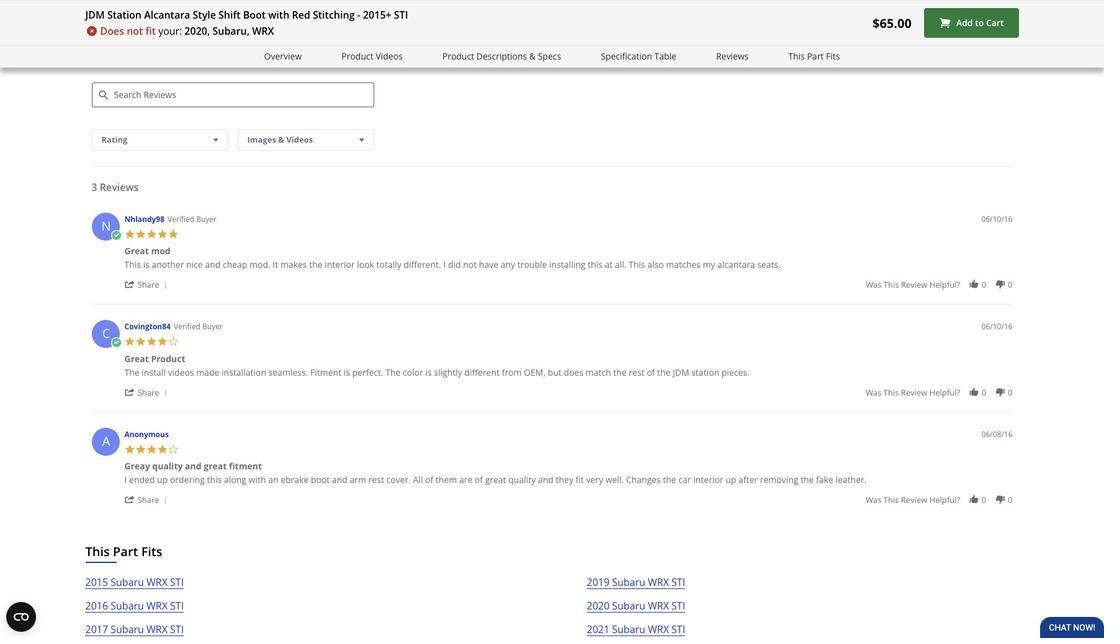 Task type: describe. For each thing, give the bounding box(es) containing it.
of for them
[[475, 475, 483, 486]]

vote down review by anonymous on  8 jun 2016 image
[[995, 495, 1006, 506]]

buyer for n
[[196, 214, 217, 225]]

mod.
[[250, 259, 271, 271]]

0 right vote up review by anonymous on  8 jun 2016 image
[[982, 495, 987, 506]]

1 horizontal spatial with
[[268, 8, 289, 22]]

2019 subaru wrx sti link
[[587, 575, 685, 599]]

this inside "great mod this is another nice and cheap mod. it makes the interior look totally different. i did not have any trouble installing this at all. this also matches my alcantara seats."
[[588, 259, 603, 271]]

0 vertical spatial quality
[[152, 461, 183, 473]]

an
[[268, 475, 278, 486]]

group for c
[[866, 387, 1013, 399]]

1 vertical spatial this part fits
[[85, 544, 162, 561]]

along
[[224, 475, 246, 486]]

2016
[[85, 600, 108, 614]]

product descriptions & specs
[[442, 50, 561, 62]]

circle checkmark image
[[111, 338, 122, 349]]

wrx for 2016 subaru wrx sti
[[147, 600, 168, 614]]

verified for c
[[174, 322, 201, 332]]

alcantara
[[718, 259, 755, 271]]

was this review helpful? for c
[[866, 387, 960, 399]]

2 up from the left
[[726, 475, 737, 486]]

3
[[92, 181, 97, 194]]

trouble
[[518, 259, 547, 271]]

2017
[[85, 624, 108, 637]]

match
[[586, 367, 611, 379]]

great product the install videos made installation seamless. fitment is perfect. the color is slightly different from oem, but does match the rest of the jdm station pieces.
[[124, 353, 750, 379]]

different
[[465, 367, 500, 379]]

06/10/16 for c
[[982, 322, 1013, 332]]

share button for n
[[124, 279, 171, 291]]

covington84 verified buyer
[[124, 322, 223, 332]]

review for c
[[901, 387, 928, 399]]

changes
[[626, 475, 661, 486]]

and up ordering
[[185, 461, 202, 473]]

& inside field
[[278, 134, 284, 145]]

images & videos element
[[237, 129, 374, 151]]

2020
[[587, 600, 610, 614]]

2017 subaru wrx sti link
[[85, 622, 184, 639]]

also
[[648, 259, 664, 271]]

circle checkmark image
[[111, 230, 122, 241]]

i inside greay quality and great fitment i ended up ordering this along with an ebrake boot and arm rest cover. all of them are of great quality and they fit very well. changes the car interior up after removing the fake leather.
[[124, 475, 127, 486]]

boot
[[311, 475, 330, 486]]

images
[[247, 134, 276, 145]]

fits inside 'link'
[[826, 50, 840, 62]]

rating element
[[92, 129, 228, 151]]

jdm inside great product the install videos made installation seamless. fitment is perfect. the color is slightly different from oem, but does match the rest of the jdm station pieces.
[[673, 367, 689, 379]]

was for c
[[866, 387, 882, 399]]

does not fit your: 2020, subaru, wrx
[[100, 24, 274, 38]]

add
[[957, 17, 973, 29]]

made
[[196, 367, 219, 379]]

from
[[502, 367, 522, 379]]

3 share from the top
[[138, 495, 159, 506]]

1 horizontal spatial reviews
[[716, 50, 749, 62]]

images & videos
[[247, 134, 313, 145]]

3 was from the top
[[866, 495, 882, 506]]

and left arm
[[332, 475, 348, 486]]

3 was this review helpful? from the top
[[866, 495, 960, 506]]

fitment
[[229, 461, 262, 473]]

subaru for 2019
[[612, 576, 646, 590]]

review for n
[[901, 280, 928, 291]]

wrx down boot
[[252, 24, 274, 38]]

well.
[[606, 475, 624, 486]]

add to cart
[[957, 17, 1004, 29]]

rest inside greay quality and great fitment i ended up ordering this along with an ebrake boot and arm rest cover. all of them are of great quality and they fit very well. changes the car interior up after removing the fake leather.
[[369, 475, 384, 486]]

jdm station alcantara style shift boot with red stitching - 2015+ sti
[[85, 8, 408, 22]]

reviews
[[92, 16, 129, 27]]

fake
[[816, 475, 834, 486]]

great for c
[[124, 353, 149, 365]]

product for product descriptions & specs
[[442, 50, 474, 62]]

subaru for 2021
[[612, 624, 646, 637]]

fit inside greay quality and great fitment i ended up ordering this along with an ebrake boot and arm rest cover. all of them are of great quality and they fit very well. changes the car interior up after removing the fake leather.
[[576, 475, 584, 486]]

share image for n
[[124, 280, 135, 290]]

overview
[[264, 50, 302, 62]]

Search Reviews search field
[[92, 83, 374, 107]]

have
[[479, 259, 499, 271]]

2020 subaru wrx sti link
[[587, 599, 685, 622]]

interior inside "great mod this is another nice and cheap mod. it makes the interior look totally different. i did not have any trouble installing this at all. this also matches my alcantara seats."
[[325, 259, 355, 271]]

sti for 2019 subaru wrx sti
[[672, 576, 685, 590]]

interior inside greay quality and great fitment i ended up ordering this along with an ebrake boot and arm rest cover. all of them are of great quality and they fit very well. changes the car interior up after removing the fake leather.
[[694, 475, 724, 486]]

i inside "great mod this is another nice and cheap mod. it makes the interior look totally different. i did not have any trouble installing this at all. this also matches my alcantara seats."
[[443, 259, 446, 271]]

share button for c
[[124, 387, 171, 399]]

share image for c
[[124, 387, 135, 398]]

sti for 2021 subaru wrx sti
[[672, 624, 685, 637]]

great mod this is another nice and cheap mod. it makes the interior look totally different. i did not have any trouble installing this at all. this also matches my alcantara seats.
[[124, 246, 781, 271]]

great product heading
[[124, 353, 185, 368]]

seats.
[[758, 259, 781, 271]]

overview link
[[264, 50, 302, 64]]

my
[[703, 259, 715, 271]]

open widget image
[[6, 603, 36, 633]]

n
[[101, 218, 111, 235]]

and left they
[[538, 475, 554, 486]]

$65.00
[[873, 15, 912, 31]]

wrx for 2017 subaru wrx sti
[[147, 624, 168, 637]]

product for product videos
[[342, 50, 374, 62]]

1 the from the left
[[124, 367, 139, 379]]

product videos
[[342, 50, 403, 62]]

nice
[[186, 259, 203, 271]]

share for n
[[138, 280, 159, 291]]

2015 subaru wrx sti
[[85, 576, 184, 590]]

0 horizontal spatial fit
[[146, 24, 156, 38]]

0 right vote down review by covington84 on 10 jun 2016 image
[[1008, 387, 1013, 399]]

vote down review by nhlandy98 on 10 jun 2016 image
[[995, 280, 1006, 290]]

red
[[292, 8, 310, 22]]

oem,
[[524, 367, 546, 379]]

0 vertical spatial not
[[127, 24, 143, 38]]

seperator image for n
[[162, 282, 169, 290]]

rating
[[102, 134, 128, 145]]

the left station
[[657, 367, 671, 379]]

0 vertical spatial &
[[529, 50, 536, 62]]

1 horizontal spatial quality
[[509, 475, 536, 486]]

car
[[679, 475, 691, 486]]

vote down review by covington84 on 10 jun 2016 image
[[995, 387, 1006, 398]]

wrx for 2015 subaru wrx sti
[[147, 576, 168, 590]]

all.
[[615, 259, 627, 271]]

anonymous
[[124, 430, 169, 440]]

this inside greay quality and great fitment i ended up ordering this along with an ebrake boot and arm rest cover. all of them are of great quality and they fit very well. changes the car interior up after removing the fake leather.
[[207, 475, 222, 486]]

arm
[[350, 475, 366, 486]]

installing
[[549, 259, 586, 271]]

style
[[193, 8, 216, 22]]

review date 06/08/16 element
[[982, 430, 1013, 440]]

videos inside field
[[286, 134, 313, 145]]

helpful? for c
[[930, 387, 960, 399]]

share image
[[124, 495, 135, 506]]

leather.
[[836, 475, 867, 486]]

add to cart button
[[924, 8, 1019, 38]]

specification table link
[[601, 50, 677, 64]]

this for great product the install videos made installation seamless. fitment is perfect. the color is slightly different from oem, but does match the rest of the jdm station pieces.
[[884, 387, 899, 399]]

look
[[357, 259, 374, 271]]

removing
[[760, 475, 799, 486]]

2020,
[[185, 24, 210, 38]]

wrx for 2020 subaru wrx sti
[[648, 600, 669, 614]]

covington84
[[124, 322, 171, 332]]

rest inside great product the install videos made installation seamless. fitment is perfect. the color is slightly different from oem, but does match the rest of the jdm station pieces.
[[629, 367, 645, 379]]

2021 subaru wrx sti
[[587, 624, 685, 637]]

videos
[[168, 367, 194, 379]]

does
[[100, 24, 124, 38]]

0 right vote down review by anonymous on  8 jun 2016 image in the right of the page
[[1008, 495, 1013, 506]]

2 horizontal spatial is
[[426, 367, 432, 379]]

2021
[[587, 624, 610, 637]]

1 horizontal spatial great
[[485, 475, 506, 486]]

was for n
[[866, 280, 882, 291]]

tab panel containing n
[[85, 207, 1019, 520]]



Task type: locate. For each thing, give the bounding box(es) containing it.
2 empty star image from the top
[[168, 445, 179, 455]]

1 horizontal spatial down triangle image
[[356, 133, 367, 146]]

sti inside 2020 subaru wrx sti link
[[672, 600, 685, 614]]

2 seperator image from the top
[[162, 390, 169, 397]]

sti down 2016 subaru wrx sti link at the left bottom of the page
[[170, 624, 184, 637]]

1 vertical spatial was this review helpful?
[[866, 387, 960, 399]]

sti for 2020 subaru wrx sti
[[672, 600, 685, 614]]

Images & Videos Filter field
[[237, 129, 374, 151]]

& right 'images'
[[278, 134, 284, 145]]

0 horizontal spatial interior
[[325, 259, 355, 271]]

product down -
[[342, 50, 374, 62]]

1 vertical spatial &
[[278, 134, 284, 145]]

2 share image from the top
[[124, 387, 135, 398]]

0 vertical spatial 06/10/16
[[982, 214, 1013, 225]]

3 seperator image from the top
[[162, 498, 169, 505]]

1 vertical spatial group
[[866, 387, 1013, 399]]

1 horizontal spatial this part fits
[[789, 50, 840, 62]]

seperator image right share image
[[162, 498, 169, 505]]

very
[[586, 475, 603, 486]]

wrx down 2020 subaru wrx sti link
[[648, 624, 669, 637]]

i left ended
[[124, 475, 127, 486]]

1 vertical spatial quality
[[509, 475, 536, 486]]

not right did
[[463, 259, 477, 271]]

this for great mod this is another nice and cheap mod. it makes the interior look totally different. i did not have any trouble installing this at all. this also matches my alcantara seats.
[[884, 280, 899, 291]]

down triangle image for rating
[[210, 133, 221, 146]]

great up install
[[124, 353, 149, 365]]

2 share from the top
[[138, 387, 159, 399]]

another
[[152, 259, 184, 271]]

part inside 'link'
[[807, 50, 824, 62]]

1 group from the top
[[866, 280, 1013, 291]]

after
[[739, 475, 758, 486]]

is
[[143, 259, 150, 271], [344, 367, 350, 379], [426, 367, 432, 379]]

great inside "great mod this is another nice and cheap mod. it makes the interior look totally different. i did not have any trouble installing this at all. this also matches my alcantara seats."
[[124, 246, 149, 257]]

wrx up 2016 subaru wrx sti
[[147, 576, 168, 590]]

is left another
[[143, 259, 150, 271]]

verified
[[168, 214, 194, 225], [174, 322, 201, 332]]

0 horizontal spatial product
[[151, 353, 185, 365]]

buyer for c
[[202, 322, 223, 332]]

0 horizontal spatial rest
[[369, 475, 384, 486]]

1 vertical spatial not
[[463, 259, 477, 271]]

sti down 2019 subaru wrx sti link
[[672, 600, 685, 614]]

helpful? left vote up review by covington84 on 10 jun 2016 image
[[930, 387, 960, 399]]

2016 subaru wrx sti link
[[85, 599, 184, 622]]

makes
[[281, 259, 307, 271]]

1 vertical spatial with
[[249, 475, 266, 486]]

sti down 2015 subaru wrx sti link
[[170, 600, 184, 614]]

jdm
[[85, 8, 105, 22], [673, 367, 689, 379]]

great mod heading
[[124, 246, 171, 260]]

0 vertical spatial share
[[138, 280, 159, 291]]

verified buyer heading for c
[[174, 322, 223, 332]]

3 helpful? from the top
[[930, 495, 960, 506]]

verified buyer heading for n
[[168, 214, 217, 225]]

great up the along
[[204, 461, 227, 473]]

helpful? left vote up review by anonymous on  8 jun 2016 image
[[930, 495, 960, 506]]

1 vertical spatial verified
[[174, 322, 201, 332]]

heading
[[92, 51, 1013, 73]]

review left vote up review by covington84 on 10 jun 2016 image
[[901, 387, 928, 399]]

1 vertical spatial part
[[113, 544, 138, 561]]

1 horizontal spatial rest
[[629, 367, 645, 379]]

this
[[588, 259, 603, 271], [884, 280, 899, 291], [884, 387, 899, 399], [207, 475, 222, 486], [884, 495, 899, 506]]

0 horizontal spatial with
[[249, 475, 266, 486]]

0 horizontal spatial jdm
[[85, 8, 105, 22]]

videos inside "link"
[[376, 50, 403, 62]]

product inside great product the install videos made installation seamless. fitment is perfect. the color is slightly different from oem, but does match the rest of the jdm station pieces.
[[151, 353, 185, 365]]

verified buyer heading
[[168, 214, 217, 225], [174, 322, 223, 332]]

pieces.
[[722, 367, 750, 379]]

0 vertical spatial reviews
[[716, 50, 749, 62]]

verified buyer heading up mod
[[168, 214, 217, 225]]

sti inside 2016 subaru wrx sti link
[[170, 600, 184, 614]]

share right share image
[[138, 495, 159, 506]]

0 vertical spatial with
[[268, 8, 289, 22]]

share down install
[[138, 387, 159, 399]]

subaru for 2020
[[612, 600, 646, 614]]

fit
[[146, 24, 156, 38], [576, 475, 584, 486]]

the left install
[[124, 367, 139, 379]]

0 vertical spatial share image
[[124, 280, 135, 290]]

1 down triangle image from the left
[[210, 133, 221, 146]]

group for n
[[866, 280, 1013, 291]]

c
[[102, 326, 110, 342]]

vote up review by covington84 on 10 jun 2016 image
[[969, 387, 980, 398]]

install
[[142, 367, 166, 379]]

reviews link
[[716, 50, 749, 64]]

2019
[[587, 576, 610, 590]]

this part fits link
[[789, 50, 840, 64]]

0 horizontal spatial not
[[127, 24, 143, 38]]

0 horizontal spatial this part fits
[[85, 544, 162, 561]]

0 horizontal spatial videos
[[286, 134, 313, 145]]

1 horizontal spatial the
[[386, 367, 401, 379]]

greay
[[124, 461, 150, 473]]

1 vertical spatial i
[[124, 475, 127, 486]]

0 vertical spatial videos
[[376, 50, 403, 62]]

review date 06/10/16 element for c
[[982, 322, 1013, 332]]

1 vertical spatial fit
[[576, 475, 584, 486]]

different.
[[404, 259, 441, 271]]

the inside "great mod this is another nice and cheap mod. it makes the interior look totally different. i did not have any trouble installing this at all. this also matches my alcantara seats."
[[309, 259, 323, 271]]

verified for n
[[168, 214, 194, 225]]

share button down another
[[124, 279, 171, 291]]

& left 'specs'
[[529, 50, 536, 62]]

share for c
[[138, 387, 159, 399]]

0 vertical spatial great
[[124, 246, 149, 257]]

2 review from the top
[[901, 387, 928, 399]]

subaru down 2019 subaru wrx sti link
[[612, 600, 646, 614]]

0 horizontal spatial of
[[425, 475, 433, 486]]

verified buyer heading up made
[[174, 322, 223, 332]]

up left after
[[726, 475, 737, 486]]

0 vertical spatial great
[[204, 461, 227, 473]]

wrx for 2019 subaru wrx sti
[[648, 576, 669, 590]]

wrx down 2019 subaru wrx sti link
[[648, 600, 669, 614]]

0
[[982, 280, 987, 291], [1008, 280, 1013, 291], [982, 387, 987, 399], [1008, 387, 1013, 399], [982, 495, 987, 506], [1008, 495, 1013, 506]]

0 vertical spatial was
[[866, 280, 882, 291]]

06/10/16 for n
[[982, 214, 1013, 225]]

1 horizontal spatial part
[[807, 50, 824, 62]]

but
[[548, 367, 562, 379]]

1 horizontal spatial fit
[[576, 475, 584, 486]]

0 vertical spatial review
[[901, 280, 928, 291]]

the left color
[[386, 367, 401, 379]]

star image
[[135, 229, 146, 240], [157, 229, 168, 240], [168, 229, 179, 240], [135, 337, 146, 348], [146, 337, 157, 348], [146, 445, 157, 455]]

great left mod
[[124, 246, 149, 257]]

of right all
[[425, 475, 433, 486]]

matches
[[666, 259, 701, 271]]

magnifying glass image
[[99, 91, 108, 100]]

down triangle image for images & videos
[[356, 133, 367, 146]]

quality up ordering
[[152, 461, 183, 473]]

0 right vote down review by nhlandy98 on 10 jun 2016 image in the top right of the page
[[1008, 280, 1013, 291]]

0 horizontal spatial the
[[124, 367, 139, 379]]

1 vertical spatial rest
[[369, 475, 384, 486]]

1 vertical spatial was
[[866, 387, 882, 399]]

1 share button from the top
[[124, 279, 171, 291]]

jdm left station
[[673, 367, 689, 379]]

great inside great product the install videos made installation seamless. fitment is perfect. the color is slightly different from oem, but does match the rest of the jdm station pieces.
[[124, 353, 149, 365]]

great right are
[[485, 475, 506, 486]]

0 vertical spatial part
[[807, 50, 824, 62]]

2 horizontal spatial of
[[647, 367, 655, 379]]

06/08/16
[[982, 430, 1013, 440]]

buyer up the nice
[[196, 214, 217, 225]]

vote up review by nhlandy98 on 10 jun 2016 image
[[969, 280, 980, 290]]

1 vertical spatial interior
[[694, 475, 724, 486]]

2 share button from the top
[[124, 387, 171, 399]]

empty star image down covington84 verified buyer
[[168, 337, 179, 348]]

1 helpful? from the top
[[930, 280, 960, 291]]

any
[[501, 259, 515, 271]]

2020 subaru wrx sti
[[587, 600, 685, 614]]

is right color
[[426, 367, 432, 379]]

nhlandy98
[[124, 214, 165, 225]]

3 review from the top
[[901, 495, 928, 506]]

0 horizontal spatial i
[[124, 475, 127, 486]]

2 horizontal spatial product
[[442, 50, 474, 62]]

0 horizontal spatial up
[[157, 475, 168, 486]]

share button down install
[[124, 387, 171, 399]]

share button
[[124, 279, 171, 291], [124, 387, 171, 399], [124, 494, 171, 506]]

sti up 2020 subaru wrx sti
[[672, 576, 685, 590]]

1 vertical spatial reviews
[[100, 181, 139, 194]]

and inside "great mod this is another nice and cheap mod. it makes the interior look totally different. i did not have any trouble installing this at all. this also matches my alcantara seats."
[[205, 259, 221, 271]]

product up videos
[[151, 353, 185, 365]]

station
[[692, 367, 720, 379]]

rest right arm
[[369, 475, 384, 486]]

0 horizontal spatial down triangle image
[[210, 133, 221, 146]]

2 vertical spatial was
[[866, 495, 882, 506]]

0 vertical spatial buyer
[[196, 214, 217, 225]]

seperator image down install
[[162, 390, 169, 397]]

0 vertical spatial verified buyer heading
[[168, 214, 217, 225]]

wrx for 2021 subaru wrx sti
[[648, 624, 669, 637]]

the left car
[[663, 475, 677, 486]]

1 empty star image from the top
[[168, 337, 179, 348]]

1 horizontal spatial product
[[342, 50, 374, 62]]

great for n
[[124, 246, 149, 257]]

perfect.
[[352, 367, 383, 379]]

1 vertical spatial great
[[485, 475, 506, 486]]

was this review helpful? for n
[[866, 280, 960, 291]]

great
[[124, 246, 149, 257], [124, 353, 149, 365]]

1 vertical spatial share button
[[124, 387, 171, 399]]

subaru,
[[213, 24, 250, 38]]

specification table
[[601, 50, 677, 62]]

1 share from the top
[[138, 280, 159, 291]]

down triangle image inside images & videos filter field
[[356, 133, 367, 146]]

is inside "great mod this is another nice and cheap mod. it makes the interior look totally different. i did not have any trouble installing this at all. this also matches my alcantara seats."
[[143, 259, 150, 271]]

2 06/10/16 from the top
[[982, 322, 1013, 332]]

2 vertical spatial share button
[[124, 494, 171, 506]]

nhlandy98 verified buyer
[[124, 214, 217, 225]]

tab list containing reviews
[[92, 16, 199, 35]]

0 vertical spatial empty star image
[[168, 337, 179, 348]]

0 vertical spatial review date 06/10/16 element
[[982, 214, 1013, 225]]

this inside 'link'
[[789, 50, 805, 62]]

vote up review by anonymous on  8 jun 2016 image
[[969, 495, 980, 506]]

subaru up 2020 subaru wrx sti
[[612, 576, 646, 590]]

star image
[[124, 229, 135, 240], [146, 229, 157, 240], [124, 337, 135, 348], [157, 337, 168, 348], [124, 445, 135, 455], [135, 445, 146, 455], [157, 445, 168, 455]]

helpful? for n
[[930, 280, 960, 291]]

sti inside 2021 subaru wrx sti link
[[672, 624, 685, 637]]

1 review date 06/10/16 element from the top
[[982, 214, 1013, 225]]

0 vertical spatial interior
[[325, 259, 355, 271]]

subaru up 2016 subaru wrx sti
[[111, 576, 144, 590]]

shift
[[219, 8, 241, 22]]

2 down triangle image from the left
[[356, 133, 367, 146]]

2 vertical spatial seperator image
[[162, 498, 169, 505]]

i
[[443, 259, 446, 271], [124, 475, 127, 486]]

2 vertical spatial review
[[901, 495, 928, 506]]

0 vertical spatial fits
[[826, 50, 840, 62]]

0 right vote up review by nhlandy98 on 10 jun 2016 icon
[[982, 280, 987, 291]]

share image
[[124, 280, 135, 290], [124, 387, 135, 398]]

share down another
[[138, 280, 159, 291]]

1 horizontal spatial jdm
[[673, 367, 689, 379]]

0 horizontal spatial great
[[204, 461, 227, 473]]

not down station
[[127, 24, 143, 38]]

buyer up made
[[202, 322, 223, 332]]

seperator image down another
[[162, 282, 169, 290]]

0 horizontal spatial reviews
[[100, 181, 139, 194]]

1 vertical spatial fits
[[141, 544, 162, 561]]

1 was this review helpful? from the top
[[866, 280, 960, 291]]

2015 subaru wrx sti link
[[85, 575, 184, 599]]

the left fake on the right of the page
[[801, 475, 814, 486]]

0 vertical spatial was this review helpful?
[[866, 280, 960, 291]]

sti for 2016 subaru wrx sti
[[170, 600, 184, 614]]

1 vertical spatial share
[[138, 387, 159, 399]]

all
[[413, 475, 423, 486]]

1 horizontal spatial of
[[475, 475, 483, 486]]

sti inside 2015 subaru wrx sti link
[[170, 576, 184, 590]]

helpful? left vote up review by nhlandy98 on 10 jun 2016 icon
[[930, 280, 960, 291]]

0 vertical spatial seperator image
[[162, 282, 169, 290]]

1 vertical spatial review date 06/10/16 element
[[982, 322, 1013, 332]]

1 horizontal spatial not
[[463, 259, 477, 271]]

tab panel
[[85, 207, 1019, 520]]

0 right vote up review by covington84 on 10 jun 2016 image
[[982, 387, 987, 399]]

sti up 2016 subaru wrx sti
[[170, 576, 184, 590]]

subaru for 2017
[[111, 624, 144, 637]]

2 helpful? from the top
[[930, 387, 960, 399]]

of right match
[[647, 367, 655, 379]]

did
[[448, 259, 461, 271]]

up
[[157, 475, 168, 486], [726, 475, 737, 486]]

2 vertical spatial group
[[866, 495, 1013, 506]]

empty star image up greay quality and great fitment heading
[[168, 445, 179, 455]]

up right ended
[[157, 475, 168, 486]]

ebrake
[[281, 475, 309, 486]]

2 review date 06/10/16 element from the top
[[982, 322, 1013, 332]]

2015
[[85, 576, 108, 590]]

subaru down 2020 subaru wrx sti link
[[612, 624, 646, 637]]

this for greay quality and great fitment i ended up ordering this along with an ebrake boot and arm rest cover. all of them are of great quality and they fit very well. changes the car interior up after removing the fake leather.
[[884, 495, 899, 506]]

color
[[403, 367, 423, 379]]

videos right 'images'
[[286, 134, 313, 145]]

1 vertical spatial jdm
[[673, 367, 689, 379]]

quality left they
[[509, 475, 536, 486]]

sti for 2015 subaru wrx sti
[[170, 576, 184, 590]]

cover.
[[386, 475, 411, 486]]

share image down great mod heading
[[124, 280, 135, 290]]

verified right covington84
[[174, 322, 201, 332]]

with
[[268, 8, 289, 22], [249, 475, 266, 486]]

cart
[[986, 17, 1004, 29]]

was this review helpful? left vote up review by anonymous on  8 jun 2016 image
[[866, 495, 960, 506]]

not inside "great mod this is another nice and cheap mod. it makes the interior look totally different. i did not have any trouble installing this at all. this also matches my alcantara seats."
[[463, 259, 477, 271]]

alcantara
[[144, 8, 190, 22]]

fit left very
[[576, 475, 584, 486]]

of right are
[[475, 475, 483, 486]]

empty star image
[[168, 337, 179, 348], [168, 445, 179, 455]]

review date 06/10/16 element
[[982, 214, 1013, 225], [982, 322, 1013, 332]]

slightly
[[434, 367, 462, 379]]

1 was from the top
[[866, 280, 882, 291]]

was this review helpful? left vote up review by nhlandy98 on 10 jun 2016 icon
[[866, 280, 960, 291]]

1 share image from the top
[[124, 280, 135, 290]]

fitment
[[310, 367, 342, 379]]

group
[[866, 280, 1013, 291], [866, 387, 1013, 399], [866, 495, 1013, 506]]

ordering
[[170, 475, 205, 486]]

0 horizontal spatial quality
[[152, 461, 183, 473]]

3 share button from the top
[[124, 494, 171, 506]]

2 was this review helpful? from the top
[[866, 387, 960, 399]]

with inside greay quality and great fitment i ended up ordering this along with an ebrake boot and arm rest cover. all of them are of great quality and they fit very well. changes the car interior up after removing the fake leather.
[[249, 475, 266, 486]]

videos down 2015+
[[376, 50, 403, 62]]

2 the from the left
[[386, 367, 401, 379]]

3 group from the top
[[866, 495, 1013, 506]]

installation
[[222, 367, 266, 379]]

verified right nhlandy98
[[168, 214, 194, 225]]

1 vertical spatial great
[[124, 353, 149, 365]]

down triangle image inside rating field
[[210, 133, 221, 146]]

1 horizontal spatial is
[[344, 367, 350, 379]]

1 review from the top
[[901, 280, 928, 291]]

table
[[655, 50, 677, 62]]

sti down 2020 subaru wrx sti link
[[672, 624, 685, 637]]

subaru down 2016 subaru wrx sti link at the left bottom of the page
[[111, 624, 144, 637]]

product videos link
[[342, 50, 403, 64]]

fit left your:
[[146, 24, 156, 38]]

with left red
[[268, 8, 289, 22]]

seperator image
[[162, 282, 169, 290], [162, 390, 169, 397], [162, 498, 169, 505]]

greay quality and great fitment heading
[[124, 461, 262, 475]]

rest right match
[[629, 367, 645, 379]]

mod
[[151, 246, 171, 257]]

subaru for 2015
[[111, 576, 144, 590]]

1 vertical spatial videos
[[286, 134, 313, 145]]

totally
[[377, 259, 402, 271]]

Rating Filter field
[[92, 129, 228, 151]]

is left perfect.
[[344, 367, 350, 379]]

1 horizontal spatial interior
[[694, 475, 724, 486]]

boot
[[243, 8, 266, 22]]

2 group from the top
[[866, 387, 1013, 399]]

1 vertical spatial seperator image
[[162, 390, 169, 397]]

wrx up 2020 subaru wrx sti
[[648, 576, 669, 590]]

0 vertical spatial this part fits
[[789, 50, 840, 62]]

2015+
[[363, 8, 392, 22]]

2 was from the top
[[866, 387, 882, 399]]

share image down great product heading
[[124, 387, 135, 398]]

wrx
[[252, 24, 274, 38], [147, 576, 168, 590], [648, 576, 669, 590], [147, 600, 168, 614], [648, 600, 669, 614], [147, 624, 168, 637], [648, 624, 669, 637]]

sti for 2017 subaru wrx sti
[[170, 624, 184, 637]]

1 up from the left
[[157, 475, 168, 486]]

stitching
[[313, 8, 355, 22]]

subaru down 2015 subaru wrx sti link
[[111, 600, 144, 614]]

the right makes
[[309, 259, 323, 271]]

product left descriptions
[[442, 50, 474, 62]]

sti inside 2017 subaru wrx sti link
[[170, 624, 184, 637]]

and right the nice
[[205, 259, 221, 271]]

wrx down 2016 subaru wrx sti link at the left bottom of the page
[[147, 624, 168, 637]]

2017 subaru wrx sti
[[85, 624, 184, 637]]

sti right 2015+
[[394, 8, 408, 22]]

the right match
[[614, 367, 627, 379]]

1 vertical spatial review
[[901, 387, 928, 399]]

rest
[[629, 367, 645, 379], [369, 475, 384, 486]]

1 06/10/16 from the top
[[982, 214, 1013, 225]]

0 vertical spatial fit
[[146, 24, 156, 38]]

0 horizontal spatial fits
[[141, 544, 162, 561]]

great
[[204, 461, 227, 473], [485, 475, 506, 486]]

i left did
[[443, 259, 446, 271]]

at
[[605, 259, 613, 271]]

0 vertical spatial helpful?
[[930, 280, 960, 291]]

1 great from the top
[[124, 246, 149, 257]]

ended
[[129, 475, 155, 486]]

1 vertical spatial helpful?
[[930, 387, 960, 399]]

descriptions
[[477, 50, 527, 62]]

are
[[459, 475, 473, 486]]

product inside "link"
[[342, 50, 374, 62]]

does
[[564, 367, 584, 379]]

of inside great product the install videos made installation seamless. fitment is perfect. the color is slightly different from oem, but does match the rest of the jdm station pieces.
[[647, 367, 655, 379]]

was this review helpful? left vote up review by covington84 on 10 jun 2016 image
[[866, 387, 960, 399]]

0 vertical spatial group
[[866, 280, 1013, 291]]

review left vote up review by nhlandy98 on 10 jun 2016 icon
[[901, 280, 928, 291]]

questions
[[140, 16, 188, 27]]

0 horizontal spatial is
[[143, 259, 150, 271]]

-
[[357, 8, 361, 22]]

1 horizontal spatial i
[[443, 259, 446, 271]]

sti inside 2019 subaru wrx sti link
[[672, 576, 685, 590]]

wrx down 2015 subaru wrx sti link
[[147, 600, 168, 614]]

jdm up does
[[85, 8, 105, 22]]

1 horizontal spatial up
[[726, 475, 737, 486]]

1 vertical spatial empty star image
[[168, 445, 179, 455]]

review date 06/10/16 element for n
[[982, 214, 1013, 225]]

1 vertical spatial buyer
[[202, 322, 223, 332]]

0 horizontal spatial part
[[113, 544, 138, 561]]

tab list
[[92, 16, 199, 35]]

0 vertical spatial share button
[[124, 279, 171, 291]]

share button down ended
[[124, 494, 171, 506]]

with left an
[[249, 475, 266, 486]]

subaru for 2016
[[111, 600, 144, 614]]

seperator image for c
[[162, 390, 169, 397]]

1 horizontal spatial &
[[529, 50, 536, 62]]

2 great from the top
[[124, 353, 149, 365]]

review left vote up review by anonymous on  8 jun 2016 image
[[901, 495, 928, 506]]

2 vertical spatial was this review helpful?
[[866, 495, 960, 506]]

1 seperator image from the top
[[162, 282, 169, 290]]

interior right car
[[694, 475, 724, 486]]

of for the
[[647, 367, 655, 379]]

specs
[[538, 50, 561, 62]]

down triangle image
[[210, 133, 221, 146], [356, 133, 367, 146]]

interior left look
[[325, 259, 355, 271]]

share
[[138, 280, 159, 291], [138, 387, 159, 399], [138, 495, 159, 506]]

to
[[975, 17, 984, 29]]

fits
[[826, 50, 840, 62], [141, 544, 162, 561]]



Task type: vqa. For each thing, say whether or not it's contained in the screenshot.
share Dropdown Button related to N
yes



